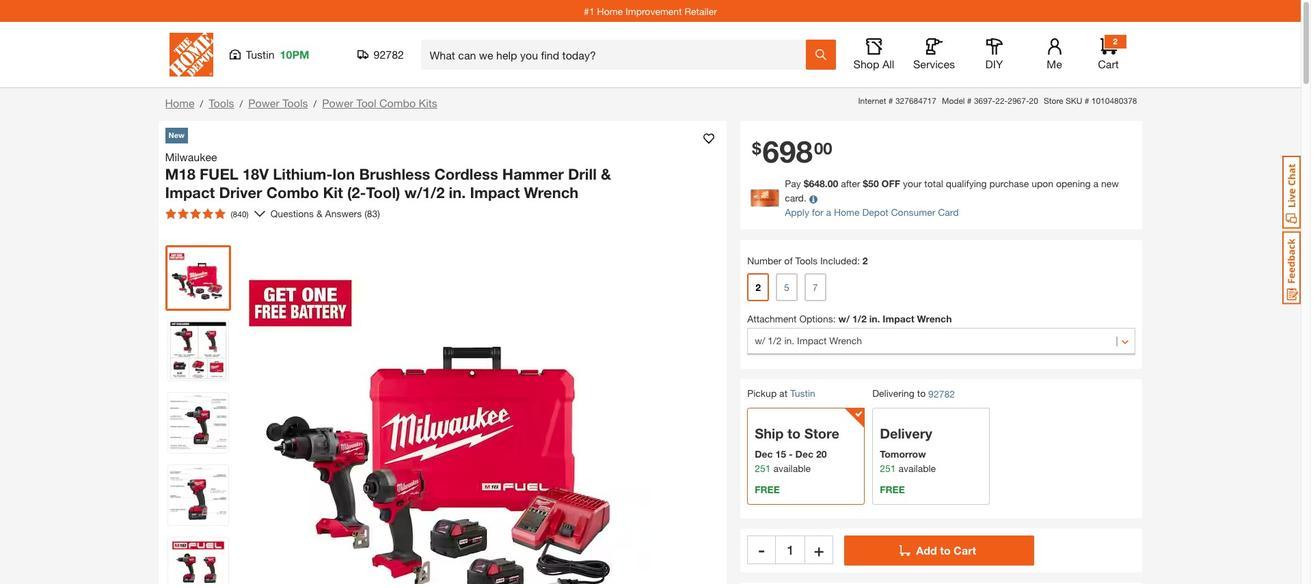 Task type: vqa. For each thing, say whether or not it's contained in the screenshot.
Sofas
no



Task type: locate. For each thing, give the bounding box(es) containing it.
1 horizontal spatial 20
[[1029, 96, 1038, 106]]

1 vertical spatial 20
[[816, 449, 827, 460]]

0 vertical spatial 92782
[[374, 48, 404, 61]]

- left the +
[[758, 541, 765, 560]]

10pm
[[280, 48, 309, 61]]

retailer
[[685, 5, 717, 17]]

w/ right options on the bottom
[[838, 313, 850, 325]]

dec right 15
[[795, 449, 813, 460]]

2 inside 'cart 2'
[[1113, 36, 1118, 46]]

1/2 down attachment
[[768, 335, 782, 347]]

0 horizontal spatial 251
[[755, 463, 771, 475]]

tools right the of
[[795, 255, 818, 267]]

delivery tomorrow 251 available
[[880, 426, 936, 475]]

power
[[248, 96, 279, 109], [322, 96, 353, 109]]

0 vertical spatial combo
[[379, 96, 416, 109]]

0 horizontal spatial wrench
[[524, 184, 579, 202]]

delivering
[[872, 388, 915, 400]]

cart right add
[[954, 544, 976, 557]]

2 power from the left
[[322, 96, 353, 109]]

2 vertical spatial 2
[[755, 282, 761, 294]]

1 horizontal spatial 1/2
[[852, 313, 867, 325]]

0 horizontal spatial to
[[787, 426, 801, 442]]

a left new
[[1093, 178, 1099, 190]]

2 down number
[[755, 282, 761, 294]]

92782 button
[[357, 48, 404, 62]]

milwaukee
[[165, 150, 217, 163]]

251
[[755, 463, 771, 475], [880, 463, 896, 475]]

to inside the delivering to 92782
[[917, 388, 926, 400]]

0 horizontal spatial 92782
[[374, 48, 404, 61]]

2 available from the left
[[899, 463, 936, 475]]

0 horizontal spatial tustin
[[246, 48, 275, 61]]

consumer
[[891, 207, 935, 218]]

tustin right at
[[790, 388, 815, 400]]

home / tools / power tools / power tool combo kits
[[165, 96, 437, 109]]

shop all button
[[852, 38, 896, 71]]

0 horizontal spatial store
[[804, 426, 839, 442]]

1 vertical spatial &
[[316, 208, 322, 219]]

in. down cordless
[[449, 184, 466, 202]]

2 vertical spatial in.
[[784, 335, 795, 347]]

#
[[889, 96, 893, 106], [967, 96, 972, 106], [1085, 96, 1089, 106]]

None field
[[776, 536, 805, 565]]

0 horizontal spatial tools
[[209, 96, 234, 109]]

0 vertical spatial in.
[[449, 184, 466, 202]]

0 vertical spatial 2
[[1113, 36, 1118, 46]]

1 horizontal spatial combo
[[379, 96, 416, 109]]

add to cart
[[916, 544, 976, 557]]

store
[[1044, 96, 1063, 106], [804, 426, 839, 442]]

internet # 327684717 model # 3697-22-2967-20 store sku # 1010480378
[[858, 96, 1137, 106]]

home
[[597, 5, 623, 17], [165, 96, 194, 109], [834, 207, 860, 218]]

tool
[[356, 96, 376, 109]]

(83)
[[364, 208, 380, 219]]

2 button
[[747, 274, 769, 302]]

2 horizontal spatial wrench
[[917, 313, 952, 325]]

0 vertical spatial cart
[[1098, 57, 1119, 70]]

dec left 15
[[755, 449, 773, 460]]

92782 inside button
[[374, 48, 404, 61]]

#1
[[584, 5, 595, 17]]

w/
[[838, 313, 850, 325], [755, 335, 765, 347]]

1 horizontal spatial 92782
[[928, 388, 955, 400]]

depot
[[862, 207, 888, 218]]

7
[[813, 282, 818, 294]]

$ right pay
[[804, 178, 809, 190]]

# right internet
[[889, 96, 893, 106]]

-
[[789, 449, 793, 460], [758, 541, 765, 560]]

0 horizontal spatial free
[[755, 484, 780, 496]]

- right 15
[[789, 449, 793, 460]]

driver
[[219, 184, 262, 202]]

1 dec from the left
[[755, 449, 773, 460]]

2 free from the left
[[880, 484, 905, 496]]

1 horizontal spatial tustin
[[790, 388, 815, 400]]

20 right 15
[[816, 449, 827, 460]]

home left 'depot'
[[834, 207, 860, 218]]

to for 92782
[[917, 388, 926, 400]]

1 vertical spatial to
[[787, 426, 801, 442]]

questions & answers (83)
[[271, 208, 380, 219]]

0 horizontal spatial :
[[833, 313, 836, 325]]

available down tomorrow
[[899, 463, 936, 475]]

combo
[[379, 96, 416, 109], [266, 184, 319, 202]]

store down tustin button
[[804, 426, 839, 442]]

2 vertical spatial wrench
[[829, 335, 862, 347]]

included
[[820, 255, 857, 267]]

home right #1
[[597, 5, 623, 17]]

1 horizontal spatial free
[[880, 484, 905, 496]]

- inside button
[[758, 541, 765, 560]]

to right ship
[[787, 426, 801, 442]]

1 vertical spatial 1/2
[[768, 335, 782, 347]]

0 vertical spatial -
[[789, 449, 793, 460]]

2 dec from the left
[[795, 449, 813, 460]]

$ right after
[[863, 178, 868, 190]]

number of tools included : 2
[[747, 255, 868, 267]]

0 horizontal spatial home
[[165, 96, 194, 109]]

to left 92782 link
[[917, 388, 926, 400]]

0 horizontal spatial dec
[[755, 449, 773, 460]]

combo left kits
[[379, 96, 416, 109]]

a right the "for"
[[826, 207, 831, 218]]

apply
[[785, 207, 809, 218]]

diy
[[986, 57, 1003, 70]]

2 vertical spatial home
[[834, 207, 860, 218]]

0 vertical spatial w/
[[838, 313, 850, 325]]

delivering to 92782
[[872, 388, 955, 400]]

1 horizontal spatial store
[[1044, 96, 1063, 106]]

2 up 1010480378
[[1113, 36, 1118, 46]]

apply for a home depot consumer card link
[[785, 207, 959, 218]]

0 horizontal spatial w/
[[755, 335, 765, 347]]

0 vertical spatial &
[[601, 165, 611, 183]]

wrench down attachment options : w/ 1/2 in. impact wrench
[[829, 335, 862, 347]]

pay $ 648.00 after $ 50 off
[[785, 178, 900, 190]]

1 horizontal spatial power
[[322, 96, 353, 109]]

1 horizontal spatial home
[[597, 5, 623, 17]]

0 horizontal spatial 2
[[755, 282, 761, 294]]

0 horizontal spatial /
[[200, 98, 203, 109]]

your
[[903, 178, 922, 190]]

0 horizontal spatial power
[[248, 96, 279, 109]]

# left 3697-
[[967, 96, 972, 106]]

251 down tomorrow
[[880, 463, 896, 475]]

0 horizontal spatial 20
[[816, 449, 827, 460]]

251 down ship
[[755, 463, 771, 475]]

1 horizontal spatial :
[[857, 255, 860, 267]]

available down 15
[[773, 463, 811, 475]]

1 vertical spatial w/
[[755, 335, 765, 347]]

1 horizontal spatial 2
[[863, 255, 868, 267]]

tustin
[[246, 48, 275, 61], [790, 388, 815, 400]]

1 251 from the left
[[755, 463, 771, 475]]

1 vertical spatial in.
[[869, 313, 880, 325]]

after
[[841, 178, 860, 190]]

tools
[[209, 96, 234, 109], [282, 96, 308, 109], [795, 255, 818, 267]]

in. inside milwaukee m18 fuel 18v lithium-ion brushless cordless hammer drill & impact driver combo kit (2-tool) w/1/2 in. impact wrench
[[449, 184, 466, 202]]

1 vertical spatial 2
[[863, 255, 868, 267]]

tools link
[[209, 96, 234, 109]]

impact down options on the bottom
[[797, 335, 827, 347]]

0 horizontal spatial available
[[773, 463, 811, 475]]

3 # from the left
[[1085, 96, 1089, 106]]

free down 15
[[755, 484, 780, 496]]

a
[[1093, 178, 1099, 190], [826, 207, 831, 218]]

1 vertical spatial a
[[826, 207, 831, 218]]

2 horizontal spatial 2
[[1113, 36, 1118, 46]]

1 vertical spatial cart
[[954, 544, 976, 557]]

0 horizontal spatial 1/2
[[768, 335, 782, 347]]

to inside button
[[940, 544, 951, 557]]

1 vertical spatial tustin
[[790, 388, 815, 400]]

648.00
[[809, 178, 838, 190]]

combo inside milwaukee m18 fuel 18v lithium-ion brushless cordless hammer drill & impact driver combo kit (2-tool) w/1/2 in. impact wrench
[[266, 184, 319, 202]]

& inside milwaukee m18 fuel 18v lithium-ion brushless cordless hammer drill & impact driver combo kit (2-tool) w/1/2 in. impact wrench
[[601, 165, 611, 183]]

tustin left 10pm
[[246, 48, 275, 61]]

0 horizontal spatial $
[[752, 139, 761, 158]]

/
[[200, 98, 203, 109], [240, 98, 243, 109], [313, 98, 317, 109]]

1 vertical spatial 92782
[[928, 388, 955, 400]]

0 horizontal spatial cart
[[954, 544, 976, 557]]

What can we help you find today? search field
[[430, 40, 805, 69]]

services button
[[912, 38, 956, 71]]

$ left 698
[[752, 139, 761, 158]]

1 available from the left
[[773, 463, 811, 475]]

store left sku
[[1044, 96, 1063, 106]]

0 vertical spatial 1/2
[[852, 313, 867, 325]]

1 free from the left
[[755, 484, 780, 496]]

1 horizontal spatial &
[[601, 165, 611, 183]]

&
[[601, 165, 611, 183], [316, 208, 322, 219]]

power left tool
[[322, 96, 353, 109]]

# right sku
[[1085, 96, 1089, 106]]

0 vertical spatial to
[[917, 388, 926, 400]]

1/2 right options on the bottom
[[852, 313, 867, 325]]

2 horizontal spatial to
[[940, 544, 951, 557]]

: up w/ 1/2 in. impact wrench in the right bottom of the page
[[833, 313, 836, 325]]

2 vertical spatial to
[[940, 544, 951, 557]]

1 horizontal spatial in.
[[784, 335, 795, 347]]

0 vertical spatial wrench
[[524, 184, 579, 202]]

1 horizontal spatial -
[[789, 449, 793, 460]]

50
[[868, 178, 879, 190]]

tools down 10pm
[[282, 96, 308, 109]]

to inside ship to store dec 15 - dec 20 251 available
[[787, 426, 801, 442]]

questions
[[271, 208, 314, 219]]

2 251 from the left
[[880, 463, 896, 475]]

w/1/2
[[405, 184, 445, 202]]

7 button
[[804, 274, 826, 302]]

92782 inside the delivering to 92782
[[928, 388, 955, 400]]

/ left the tools 'link'
[[200, 98, 203, 109]]

/ right power tools link
[[313, 98, 317, 109]]

tools for home
[[209, 96, 234, 109]]

#1 home improvement retailer
[[584, 5, 717, 17]]

(840) button
[[160, 203, 254, 225]]

1 horizontal spatial tools
[[282, 96, 308, 109]]

available inside ship to store dec 15 - dec 20 251 available
[[773, 463, 811, 475]]

18v
[[243, 165, 269, 183]]

1 horizontal spatial w/
[[838, 313, 850, 325]]

20 inside ship to store dec 15 - dec 20 251 available
[[816, 449, 827, 460]]

2 horizontal spatial in.
[[869, 313, 880, 325]]

2 horizontal spatial $
[[863, 178, 868, 190]]

services
[[913, 57, 955, 70]]

1 horizontal spatial a
[[1093, 178, 1099, 190]]

cart
[[1098, 57, 1119, 70], [954, 544, 976, 557]]

kit
[[323, 184, 343, 202]]

w/ inside button
[[755, 335, 765, 347]]

0 horizontal spatial #
[[889, 96, 893, 106]]

0 horizontal spatial a
[[826, 207, 831, 218]]

free
[[755, 484, 780, 496], [880, 484, 905, 496]]

1 horizontal spatial 251
[[880, 463, 896, 475]]

free down tomorrow
[[880, 484, 905, 496]]

card
[[938, 207, 959, 218]]

1 horizontal spatial /
[[240, 98, 243, 109]]

0 horizontal spatial in.
[[449, 184, 466, 202]]

2 horizontal spatial /
[[313, 98, 317, 109]]

: down apply for a home depot consumer card
[[857, 255, 860, 267]]

& right drill
[[601, 165, 611, 183]]

1 vertical spatial combo
[[266, 184, 319, 202]]

to for store
[[787, 426, 801, 442]]

in. inside button
[[784, 335, 795, 347]]

2 horizontal spatial home
[[834, 207, 860, 218]]

milwaukee power tool combo kits 3697 22 2967 20 64.0 image
[[168, 248, 228, 308]]

/ right the tools 'link'
[[240, 98, 243, 109]]

0 horizontal spatial combo
[[266, 184, 319, 202]]

to right add
[[940, 544, 951, 557]]

tools right home link
[[209, 96, 234, 109]]

wrench down hammer
[[524, 184, 579, 202]]

0 vertical spatial a
[[1093, 178, 1099, 190]]

w/ 1/2 in. impact wrench
[[755, 335, 862, 347]]

in. down attachment
[[784, 335, 795, 347]]

:
[[857, 255, 860, 267], [833, 313, 836, 325]]

& left answers
[[316, 208, 322, 219]]

20 right "22-"
[[1029, 96, 1038, 106]]

2 horizontal spatial #
[[1085, 96, 1089, 106]]

home up new
[[165, 96, 194, 109]]

20
[[1029, 96, 1038, 106], [816, 449, 827, 460]]

1 horizontal spatial to
[[917, 388, 926, 400]]

1 vertical spatial -
[[758, 541, 765, 560]]

0 vertical spatial tustin
[[246, 48, 275, 61]]

milwaukee m18 fuel 18v lithium-ion brushless cordless hammer drill & impact driver combo kit (2-tool) w/1/2 in. impact wrench
[[165, 150, 611, 202]]

1 vertical spatial store
[[804, 426, 839, 442]]

to
[[917, 388, 926, 400], [787, 426, 801, 442], [940, 544, 951, 557]]

number
[[747, 255, 782, 267]]

in. right options on the bottom
[[869, 313, 880, 325]]

cart up 1010480378
[[1098, 57, 1119, 70]]

1 horizontal spatial #
[[967, 96, 972, 106]]

tustin button
[[790, 388, 815, 400]]

2 right included
[[863, 255, 868, 267]]

combo up questions on the left of the page
[[266, 184, 319, 202]]

attachment
[[747, 313, 797, 325]]

92782 up power tool combo kits link
[[374, 48, 404, 61]]

power right the tools 'link'
[[248, 96, 279, 109]]

92782 right delivering at the bottom right
[[928, 388, 955, 400]]

0 horizontal spatial -
[[758, 541, 765, 560]]

live chat image
[[1282, 156, 1301, 229]]

info image
[[809, 195, 817, 204]]

cart 2
[[1098, 36, 1119, 70]]

w/ down attachment
[[755, 335, 765, 347]]

1 horizontal spatial dec
[[795, 449, 813, 460]]

1 horizontal spatial wrench
[[829, 335, 862, 347]]

5 button
[[776, 274, 798, 302]]

1 / from the left
[[200, 98, 203, 109]]

1/2
[[852, 313, 867, 325], [768, 335, 782, 347]]

available
[[773, 463, 811, 475], [899, 463, 936, 475]]

wrench up w/ 1/2 in. impact wrench button
[[917, 313, 952, 325]]

$
[[752, 139, 761, 158], [804, 178, 809, 190], [863, 178, 868, 190]]

2 horizontal spatial tools
[[795, 255, 818, 267]]

1 horizontal spatial available
[[899, 463, 936, 475]]



Task type: describe. For each thing, give the bounding box(es) containing it.
qualifying
[[946, 178, 987, 190]]

2 / from the left
[[240, 98, 243, 109]]

cordless
[[434, 165, 498, 183]]

apply for a home depot consumer card
[[785, 207, 959, 218]]

hammer
[[502, 165, 564, 183]]

of
[[784, 255, 793, 267]]

to for cart
[[940, 544, 951, 557]]

tool)
[[366, 184, 400, 202]]

ship
[[755, 426, 784, 442]]

wrench inside milwaukee m18 fuel 18v lithium-ion brushless cordless hammer drill & impact driver combo kit (2-tool) w/1/2 in. impact wrench
[[524, 184, 579, 202]]

me button
[[1033, 38, 1076, 71]]

diy button
[[972, 38, 1016, 71]]

3697-
[[974, 96, 995, 106]]

5
[[784, 282, 789, 294]]

cart inside button
[[954, 544, 976, 557]]

2967-
[[1008, 96, 1029, 106]]

available inside the delivery tomorrow 251 available
[[899, 463, 936, 475]]

327684717
[[895, 96, 937, 106]]

me
[[1047, 57, 1062, 70]]

(840)
[[231, 209, 249, 219]]

251 inside ship to store dec 15 - dec 20 251 available
[[755, 463, 771, 475]]

feedback link image
[[1282, 231, 1301, 305]]

1 # from the left
[[889, 96, 893, 106]]

a inside your total qualifying purchase upon opening a new card.
[[1093, 178, 1099, 190]]

00
[[814, 139, 832, 158]]

total
[[924, 178, 943, 190]]

1 power from the left
[[248, 96, 279, 109]]

for
[[812, 207, 824, 218]]

off
[[882, 178, 900, 190]]

impact down m18
[[165, 184, 215, 202]]

pickup at tustin
[[747, 388, 815, 400]]

shop all
[[854, 57, 894, 70]]

the home depot logo image
[[169, 33, 213, 77]]

milwaukee power tool combo kits 3697 22 2967 20 66.4 image
[[168, 538, 228, 584]]

add
[[916, 544, 937, 557]]

card.
[[785, 192, 807, 204]]

apply now image
[[751, 189, 785, 207]]

3 / from the left
[[313, 98, 317, 109]]

0 vertical spatial store
[[1044, 96, 1063, 106]]

5 stars image
[[165, 208, 225, 219]]

attachment options : w/ 1/2 in. impact wrench
[[747, 313, 952, 325]]

upon
[[1032, 178, 1054, 190]]

0 vertical spatial :
[[857, 255, 860, 267]]

pickup
[[747, 388, 777, 400]]

internet
[[858, 96, 886, 106]]

ion
[[332, 165, 355, 183]]

92782 link
[[928, 387, 955, 401]]

milwaukee link
[[165, 149, 223, 165]]

model
[[942, 96, 965, 106]]

+
[[814, 541, 824, 560]]

sku
[[1066, 96, 1082, 106]]

purchase
[[990, 178, 1029, 190]]

power tools link
[[248, 96, 308, 109]]

milwaukee power tool combo kits 3697 22 2967 20 1d.3 image
[[168, 465, 228, 525]]

store inside ship to store dec 15 - dec 20 251 available
[[804, 426, 839, 442]]

delivery
[[880, 426, 932, 442]]

$ inside $ 698 00
[[752, 139, 761, 158]]

tustin 10pm
[[246, 48, 309, 61]]

1/2 inside button
[[768, 335, 782, 347]]

1 vertical spatial home
[[165, 96, 194, 109]]

opening
[[1056, 178, 1091, 190]]

2 # from the left
[[967, 96, 972, 106]]

free for to
[[755, 484, 780, 496]]

- button
[[747, 536, 776, 565]]

wrench inside button
[[829, 335, 862, 347]]

1 horizontal spatial cart
[[1098, 57, 1119, 70]]

2 inside button
[[755, 282, 761, 294]]

0 vertical spatial home
[[597, 5, 623, 17]]

drill
[[568, 165, 597, 183]]

impact down cordless
[[470, 184, 520, 202]]

all
[[883, 57, 894, 70]]

shop
[[854, 57, 879, 70]]

$ 698 00
[[752, 134, 832, 170]]

22-
[[995, 96, 1008, 106]]

0 horizontal spatial &
[[316, 208, 322, 219]]

new
[[169, 131, 185, 139]]

options
[[799, 313, 833, 325]]

free for tomorrow
[[880, 484, 905, 496]]

1 vertical spatial :
[[833, 313, 836, 325]]

(840) link
[[160, 203, 265, 225]]

impact inside button
[[797, 335, 827, 347]]

(2-
[[347, 184, 366, 202]]

ship to store dec 15 - dec 20 251 available
[[755, 426, 839, 475]]

new
[[1101, 178, 1119, 190]]

698
[[763, 134, 813, 170]]

milwaukee power tool combo kits 3697 22 2967 20 a0.2 image
[[168, 393, 228, 453]]

tools for number
[[795, 255, 818, 267]]

impact up w/ 1/2 in. impact wrench button
[[883, 313, 914, 325]]

15
[[776, 449, 786, 460]]

milwaukee power tool combo kits 3697 22 2967 20 40.1 image
[[168, 320, 228, 380]]

fuel
[[200, 165, 238, 183]]

home link
[[165, 96, 194, 109]]

answers
[[325, 208, 362, 219]]

m18
[[165, 165, 195, 183]]

add to cart button
[[844, 536, 1034, 566]]

your total qualifying purchase upon opening a new card.
[[785, 178, 1119, 204]]

lithium-
[[273, 165, 332, 183]]

+ button
[[805, 536, 833, 565]]

0 vertical spatial 20
[[1029, 96, 1038, 106]]

- inside ship to store dec 15 - dec 20 251 available
[[789, 449, 793, 460]]

at
[[779, 388, 788, 400]]

1 horizontal spatial $
[[804, 178, 809, 190]]

brushless
[[359, 165, 430, 183]]

w/ 1/2 in. impact wrench button
[[747, 328, 1136, 356]]

improvement
[[626, 5, 682, 17]]

1 vertical spatial wrench
[[917, 313, 952, 325]]

251 inside the delivery tomorrow 251 available
[[880, 463, 896, 475]]



